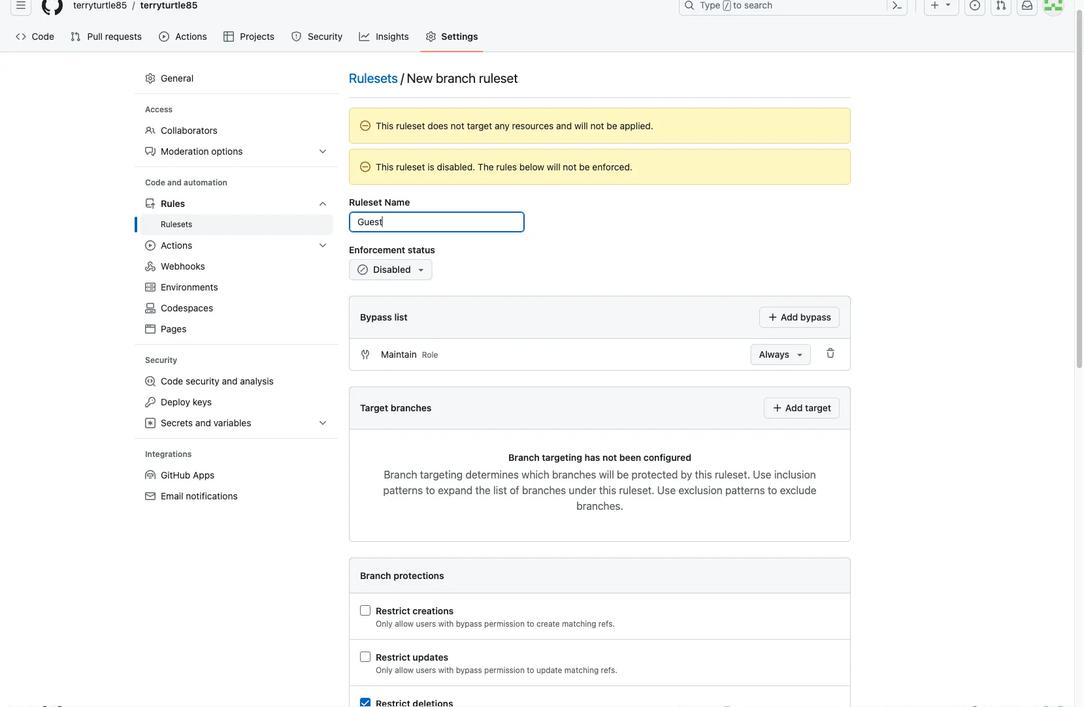 Task type: describe. For each thing, give the bounding box(es) containing it.
allow for creations
[[395, 620, 414, 629]]

rules
[[161, 199, 185, 209]]

pull requests link
[[65, 27, 148, 47]]

branches down which
[[522, 485, 566, 497]]

pages
[[161, 324, 187, 335]]

rulesets for rulesets
[[161, 220, 192, 229]]

has
[[585, 453, 600, 463]]

security link
[[286, 27, 349, 47]]

ruleset name
[[349, 197, 410, 208]]

new
[[407, 70, 433, 86]]

access
[[145, 105, 173, 114]]

list containing terryturtle85
[[68, 0, 671, 16]]

the
[[478, 162, 494, 173]]

patterns inside will be protected by this ruleset. use inclusion patterns to expand the list of
[[383, 485, 423, 497]]

add bypass button
[[760, 308, 840, 328]]

2 terryturtle85 link from the left
[[135, 0, 203, 16]]

terryturtle85 for 1st terryturtle85 link from left
[[73, 0, 127, 11]]

branches under this ruleset. use exclusion patterns to exclude branches .
[[522, 485, 817, 513]]

rulesets for rulesets / new branch ruleset
[[349, 70, 398, 86]]

plus image for add bypass
[[768, 313, 779, 323]]

code link
[[10, 27, 60, 47]]

creations
[[413, 606, 454, 617]]

bypass for updates
[[456, 666, 482, 676]]

targeting for has
[[542, 453, 582, 463]]

moderation options button
[[140, 142, 333, 162]]

collaborators
[[161, 125, 218, 136]]

insights
[[376, 31, 409, 42]]

triangle down image for always popup button
[[795, 350, 805, 360]]

general
[[161, 73, 194, 84]]

by
[[681, 469, 692, 482]]

no entry image for this ruleset does not target any resources and will not be applied.
[[360, 121, 371, 131]]

matching for creations
[[562, 620, 596, 629]]

0 vertical spatial git pull request image
[[996, 0, 1007, 11]]

ruleset. inside will be protected by this ruleset. use inclusion patterns to expand the list of
[[715, 469, 750, 482]]

target inside popup button
[[805, 403, 831, 414]]

integrations list
[[140, 466, 333, 508]]

actions inside dropdown button
[[161, 241, 192, 251]]

code and automation
[[145, 178, 227, 188]]

github
[[161, 471, 190, 481]]

1 horizontal spatial security
[[308, 31, 343, 42]]

pull requests
[[87, 31, 142, 42]]

projects
[[240, 31, 275, 42]]

ruleset for disabled.
[[396, 162, 425, 173]]

security list
[[140, 372, 333, 434]]

applied.
[[620, 121, 654, 131]]

of
[[510, 485, 519, 497]]

name
[[385, 197, 410, 208]]

maintain role
[[381, 350, 438, 360]]

0 horizontal spatial rulesets link
[[140, 215, 333, 236]]

only for restrict creations
[[376, 620, 393, 629]]

refs. for restrict updates
[[601, 666, 618, 676]]

matching for updates
[[565, 666, 599, 676]]

not left applied. at the right of page
[[591, 121, 604, 131]]

status
[[408, 245, 435, 256]]

this ruleset is disabled. the rules below will not be enforced.
[[376, 162, 633, 173]]

does
[[428, 121, 448, 131]]

branch protections
[[360, 571, 444, 582]]

branch targeting has not been configured
[[509, 453, 692, 463]]

terryturtle85 for 1st terryturtle85 link from right
[[140, 0, 198, 11]]

to inside restrict updates only allow users with bypass permission to update matching refs.
[[527, 666, 534, 676]]

general link
[[140, 68, 333, 89]]

deploy
[[161, 397, 190, 408]]

apps
[[193, 471, 215, 481]]

code security and analysis
[[161, 376, 274, 387]]

1 vertical spatial security
[[145, 356, 177, 365]]

notifications image
[[1022, 0, 1033, 11]]

play image
[[159, 32, 169, 42]]

not right does
[[451, 121, 465, 131]]

not right 'has'
[[603, 453, 617, 463]]

repo push image
[[145, 199, 156, 209]]

protected
[[632, 469, 678, 482]]

settings link
[[421, 27, 484, 47]]

/ for rulesets
[[401, 70, 404, 86]]

targeting for determines
[[420, 469, 463, 482]]

to left 'search'
[[733, 0, 742, 11]]

variables
[[214, 418, 251, 429]]

to inside restrict creations only allow users with bypass permission to create matching refs.
[[527, 620, 534, 629]]

to inside will be protected by this ruleset. use inclusion patterns to expand the list of
[[426, 485, 435, 497]]

plus image for add target
[[773, 404, 783, 414]]

delete image
[[826, 349, 836, 359]]

target
[[360, 403, 388, 414]]

options
[[211, 146, 243, 157]]

use inside will be protected by this ruleset. use inclusion patterns to expand the list of
[[753, 469, 772, 482]]

restrict creations only allow users with bypass permission to create matching refs.
[[376, 606, 615, 629]]

rules
[[496, 162, 517, 173]]

code and automation list
[[140, 194, 333, 340]]

with for updates
[[438, 666, 454, 676]]

with for creations
[[438, 620, 454, 629]]

0 vertical spatial actions
[[175, 31, 207, 42]]

permission for updates
[[484, 666, 525, 676]]

and inside dropdown button
[[195, 418, 211, 429]]

codespaces link
[[140, 298, 333, 319]]

rulesets / new branch ruleset
[[349, 70, 518, 86]]

not right below at the top of page
[[563, 162, 577, 173]]

sc 9kayk9 0 image
[[360, 350, 371, 360]]

projects link
[[218, 27, 281, 47]]

1 horizontal spatial will
[[575, 121, 588, 131]]

triangle down image for disabled popup button
[[416, 265, 427, 276]]

and up deploy keys link
[[222, 376, 238, 387]]

analysis
[[240, 376, 274, 387]]

codescan image
[[145, 377, 156, 387]]

configured
[[644, 453, 692, 463]]

secrets and variables
[[161, 418, 251, 429]]

this for this ruleset does not target any resources and will not be applied.
[[376, 121, 394, 131]]

issue opened image
[[970, 0, 980, 11]]

this for this ruleset is disabled. the rules below will not be enforced.
[[376, 162, 394, 173]]

maintain
[[381, 350, 417, 360]]

sc 9kayk9 0 image
[[358, 265, 368, 276]]

no entry image for this ruleset is disabled. the rules below will not be enforced.
[[360, 162, 371, 173]]

notifications
[[186, 492, 238, 502]]

branch
[[436, 70, 476, 86]]

1 vertical spatial be
[[579, 162, 590, 173]]

permission for creations
[[484, 620, 525, 629]]

key image
[[145, 398, 156, 408]]

keys
[[193, 397, 212, 408]]

bypass list
[[360, 312, 408, 323]]

bypass
[[360, 312, 392, 323]]

automation
[[184, 178, 227, 188]]

role
[[422, 351, 438, 360]]

Ruleset Name text field
[[350, 213, 524, 232]]

hubot image
[[145, 471, 156, 481]]

/ for type
[[725, 2, 729, 11]]

github apps
[[161, 471, 215, 481]]



Task type: locate. For each thing, give the bounding box(es) containing it.
rulesets inside rules list
[[161, 220, 192, 229]]

/ inside the 'type / to search'
[[725, 2, 729, 11]]

2 vertical spatial code
[[161, 376, 183, 387]]

2 no entry image from the top
[[360, 162, 371, 173]]

target left any
[[467, 121, 492, 131]]

1 with from the top
[[438, 620, 454, 629]]

terryturtle85 link up pull
[[68, 0, 132, 16]]

code inside security list
[[161, 376, 183, 387]]

/ right type
[[725, 2, 729, 11]]

to left create
[[527, 620, 534, 629]]

0 vertical spatial will
[[575, 121, 588, 131]]

0 vertical spatial ruleset
[[479, 70, 518, 86]]

this
[[376, 121, 394, 131], [376, 162, 394, 173]]

target
[[467, 121, 492, 131], [805, 403, 831, 414]]

users for creations
[[416, 620, 436, 629]]

0 vertical spatial plus image
[[768, 313, 779, 323]]

which
[[522, 469, 550, 482]]

patterns inside branches under this ruleset. use exclusion patterns to exclude branches .
[[726, 485, 765, 497]]

code for code and automation
[[145, 178, 165, 188]]

expand
[[438, 485, 473, 497]]

0 vertical spatial targeting
[[542, 453, 582, 463]]

1 horizontal spatial target
[[805, 403, 831, 414]]

1 vertical spatial ruleset.
[[619, 485, 655, 497]]

1 vertical spatial rulesets link
[[140, 215, 333, 236]]

rules button
[[140, 194, 333, 215]]

1 horizontal spatial /
[[725, 2, 729, 11]]

allow inside restrict creations only allow users with bypass permission to create matching refs.
[[395, 620, 414, 629]]

0 vertical spatial refs.
[[599, 620, 615, 629]]

1 no entry image from the top
[[360, 121, 371, 131]]

1 vertical spatial matching
[[565, 666, 599, 676]]

refs. for restrict creations
[[599, 620, 615, 629]]

0 horizontal spatial terryturtle85 link
[[68, 0, 132, 16]]

2 permission from the top
[[484, 666, 525, 676]]

list left "of"
[[494, 485, 507, 497]]

2 restrict from the top
[[376, 653, 410, 663]]

triangle down image
[[943, 0, 954, 10], [416, 265, 427, 276], [795, 350, 805, 360]]

1 horizontal spatial triangle down image
[[795, 350, 805, 360]]

0 vertical spatial security
[[308, 31, 343, 42]]

triangle down image right always
[[795, 350, 805, 360]]

exclude
[[780, 485, 817, 497]]

1 horizontal spatial rulesets
[[349, 70, 398, 86]]

1 vertical spatial rulesets
[[161, 220, 192, 229]]

2 vertical spatial ruleset
[[396, 162, 425, 173]]

allow
[[395, 620, 414, 629], [395, 666, 414, 676]]

0 vertical spatial this
[[695, 469, 712, 482]]

and
[[556, 121, 572, 131], [167, 178, 182, 188], [222, 376, 238, 387], [195, 418, 211, 429]]

table image
[[223, 32, 234, 42]]

will right below at the top of page
[[547, 162, 561, 173]]

Restrict updates checkbox
[[360, 653, 371, 663]]

code image
[[16, 32, 26, 42]]

code
[[32, 31, 54, 42], [145, 178, 165, 188], [161, 376, 183, 387]]

0 vertical spatial allow
[[395, 620, 414, 629]]

browser image
[[145, 325, 156, 335]]

add target button
[[764, 398, 840, 419]]

0 vertical spatial no entry image
[[360, 121, 371, 131]]

patterns
[[383, 485, 423, 497], [726, 485, 765, 497]]

no entry image
[[360, 121, 371, 131], [360, 162, 371, 173]]

matching inside restrict creations only allow users with bypass permission to create matching refs.
[[562, 620, 596, 629]]

to left expand
[[426, 485, 435, 497]]

Restrict deletions checkbox
[[360, 699, 371, 708]]

0 horizontal spatial list
[[394, 312, 408, 323]]

secrets and variables button
[[140, 413, 333, 434]]

use inside branches under this ruleset. use exclusion patterns to exclude branches .
[[657, 485, 676, 497]]

ruleset. up .
[[619, 485, 655, 497]]

list right bypass
[[394, 312, 408, 323]]

always
[[759, 350, 790, 360]]

always button
[[751, 345, 811, 366]]

branch targeting determines which branches
[[384, 469, 596, 482]]

will down branch targeting has not been configured
[[599, 469, 614, 482]]

0 horizontal spatial security
[[145, 356, 177, 365]]

list
[[68, 0, 671, 16]]

1 vertical spatial allow
[[395, 666, 414, 676]]

rulesets down rules
[[161, 220, 192, 229]]

1 vertical spatial restrict
[[376, 653, 410, 663]]

bypass down restrict creations only allow users with bypass permission to create matching refs.
[[456, 666, 482, 676]]

is
[[428, 162, 435, 173]]

security right shield icon
[[308, 31, 343, 42]]

list inside will be protected by this ruleset. use inclusion patterns to expand the list of
[[494, 485, 507, 497]]

target branches
[[360, 403, 432, 414]]

this left does
[[376, 121, 394, 131]]

been
[[620, 453, 641, 463]]

0 vertical spatial bypass
[[801, 312, 831, 323]]

patterns left expand
[[383, 485, 423, 497]]

0 vertical spatial add
[[781, 312, 798, 323]]

code for code security and analysis
[[161, 376, 183, 387]]

resources
[[512, 121, 554, 131]]

email notifications link
[[140, 487, 333, 508]]

ruleset right branch
[[479, 70, 518, 86]]

target down delete icon
[[805, 403, 831, 414]]

2 users from the top
[[416, 666, 436, 676]]

1 only from the top
[[376, 620, 393, 629]]

be left "enforced." at the right top of page
[[579, 162, 590, 173]]

plus image inside add target popup button
[[773, 404, 783, 414]]

triangle down image inside always popup button
[[795, 350, 805, 360]]

allow inside restrict updates only allow users with bypass permission to update matching refs.
[[395, 666, 414, 676]]

will inside will be protected by this ruleset. use inclusion patterns to expand the list of
[[599, 469, 614, 482]]

be inside will be protected by this ruleset. use inclusion patterns to expand the list of
[[617, 469, 629, 482]]

this inside branches under this ruleset. use exclusion patterns to exclude branches .
[[599, 485, 617, 497]]

0 vertical spatial this
[[376, 121, 394, 131]]

0 vertical spatial only
[[376, 620, 393, 629]]

add bypass
[[779, 312, 831, 323]]

protections
[[394, 571, 444, 582]]

1 vertical spatial list
[[494, 485, 507, 497]]

use down the protected
[[657, 485, 676, 497]]

2 with from the top
[[438, 666, 454, 676]]

email
[[161, 492, 183, 502]]

code up deploy at the bottom of page
[[161, 376, 183, 387]]

restrict for restrict updates
[[376, 653, 410, 663]]

1 vertical spatial will
[[547, 162, 561, 173]]

2 only from the top
[[376, 666, 393, 676]]

1 allow from the top
[[395, 620, 414, 629]]

create
[[537, 620, 560, 629]]

security
[[186, 376, 219, 387]]

users
[[416, 620, 436, 629], [416, 666, 436, 676]]

0 vertical spatial matching
[[562, 620, 596, 629]]

1 terryturtle85 link from the left
[[68, 0, 132, 16]]

ruleset for not
[[396, 121, 425, 131]]

this
[[695, 469, 712, 482], [599, 485, 617, 497]]

enforced.
[[592, 162, 633, 173]]

1 this from the top
[[376, 121, 394, 131]]

rules list
[[140, 215, 333, 236]]

0 horizontal spatial target
[[467, 121, 492, 131]]

2 vertical spatial branch
[[360, 571, 391, 582]]

restrict inside restrict updates only allow users with bypass permission to update matching refs.
[[376, 653, 410, 663]]

will right resources
[[575, 121, 588, 131]]

refs. inside restrict updates only allow users with bypass permission to update matching refs.
[[601, 666, 618, 676]]

with down updates
[[438, 666, 454, 676]]

1 vertical spatial this
[[376, 162, 394, 173]]

any
[[495, 121, 510, 131]]

exclusion
[[679, 485, 723, 497]]

to inside branches under this ruleset. use exclusion patterns to exclude branches .
[[768, 485, 777, 497]]

add up always popup button
[[781, 312, 798, 323]]

2 this from the top
[[376, 162, 394, 173]]

environments
[[161, 282, 218, 293]]

actions right play image at the left of page
[[175, 31, 207, 42]]

1 restrict from the top
[[376, 606, 410, 617]]

matching
[[562, 620, 596, 629], [565, 666, 599, 676]]

git pull request image left pull
[[70, 32, 81, 42]]

security
[[308, 31, 343, 42], [145, 356, 177, 365]]

1 users from the top
[[416, 620, 436, 629]]

collaborators link
[[140, 121, 333, 142]]

only inside restrict creations only allow users with bypass permission to create matching refs.
[[376, 620, 393, 629]]

0 vertical spatial /
[[725, 2, 729, 11]]

targeting left 'has'
[[542, 453, 582, 463]]

allow down 'creations' on the left
[[395, 620, 414, 629]]

branches right the target
[[391, 403, 432, 414]]

0 horizontal spatial rulesets
[[161, 220, 192, 229]]

2 vertical spatial bypass
[[456, 666, 482, 676]]

targeting
[[542, 453, 582, 463], [420, 469, 463, 482]]

1 vertical spatial permission
[[484, 666, 525, 676]]

people image
[[145, 126, 156, 136]]

webhooks
[[161, 261, 205, 272]]

2 horizontal spatial triangle down image
[[943, 0, 954, 10]]

users down 'creations' on the left
[[416, 620, 436, 629]]

1 horizontal spatial ruleset.
[[715, 469, 750, 482]]

server image
[[145, 283, 156, 293]]

restrict updates only allow users with bypass permission to update matching refs.
[[376, 653, 618, 676]]

0 vertical spatial restrict
[[376, 606, 410, 617]]

1 vertical spatial only
[[376, 666, 393, 676]]

to left update
[[527, 666, 534, 676]]

1 vertical spatial add
[[786, 403, 803, 414]]

homepage image
[[42, 0, 63, 16]]

0 vertical spatial target
[[467, 121, 492, 131]]

0 horizontal spatial triangle down image
[[416, 265, 427, 276]]

1 vertical spatial branch
[[384, 469, 417, 482]]

ruleset. up exclusion
[[715, 469, 750, 482]]

list
[[394, 312, 408, 323], [494, 485, 507, 497]]

0 horizontal spatial terryturtle85
[[73, 0, 127, 11]]

rulesets link up webhooks link
[[140, 215, 333, 236]]

with down 'creations' on the left
[[438, 620, 454, 629]]

gear image
[[426, 32, 436, 42]]

1 terryturtle85 from the left
[[73, 0, 127, 11]]

0 vertical spatial triangle down image
[[943, 0, 954, 10]]

updates
[[413, 653, 449, 663]]

ruleset left is
[[396, 162, 425, 173]]

and right resources
[[556, 121, 572, 131]]

mail image
[[145, 492, 156, 502]]

users inside restrict creations only allow users with bypass permission to create matching refs.
[[416, 620, 436, 629]]

branch
[[509, 453, 540, 463], [384, 469, 417, 482], [360, 571, 391, 582]]

0 vertical spatial code
[[32, 31, 54, 42]]

pages link
[[140, 319, 333, 340]]

bypass up delete icon
[[801, 312, 831, 323]]

plus image up always
[[768, 313, 779, 323]]

0 horizontal spatial this
[[599, 485, 617, 497]]

users down updates
[[416, 666, 436, 676]]

bypass inside button
[[801, 312, 831, 323]]

1 vertical spatial git pull request image
[[70, 32, 81, 42]]

1 vertical spatial actions
[[161, 241, 192, 251]]

2 patterns from the left
[[726, 485, 765, 497]]

moderation options
[[161, 146, 243, 157]]

terryturtle85 up play image at the left of page
[[140, 0, 198, 11]]

refs. inside restrict creations only allow users with bypass permission to create matching refs.
[[599, 620, 615, 629]]

ruleset. inside branches under this ruleset. use exclusion patterns to exclude branches .
[[619, 485, 655, 497]]

permission up restrict updates only allow users with bypass permission to update matching refs.
[[484, 620, 525, 629]]

plus image
[[768, 313, 779, 323], [773, 404, 783, 414]]

this right under
[[599, 485, 617, 497]]

1 vertical spatial code
[[145, 178, 165, 188]]

add inside popup button
[[786, 403, 803, 414]]

/ left new
[[401, 70, 404, 86]]

2 terryturtle85 from the left
[[140, 0, 198, 11]]

1 vertical spatial bypass
[[456, 620, 482, 629]]

matching inside restrict updates only allow users with bypass permission to update matching refs.
[[565, 666, 599, 676]]

targeting up expand
[[420, 469, 463, 482]]

branches up under
[[552, 469, 596, 482]]

users for updates
[[416, 666, 436, 676]]

branch for branch protections
[[360, 571, 391, 582]]

moderation
[[161, 146, 209, 157]]

1 horizontal spatial this
[[695, 469, 712, 482]]

permission left update
[[484, 666, 525, 676]]

add for target
[[786, 403, 803, 414]]

graph image
[[359, 32, 370, 42]]

1 permission from the top
[[484, 620, 525, 629]]

deploy keys link
[[140, 392, 333, 413]]

use left inclusion
[[753, 469, 772, 482]]

1 horizontal spatial terryturtle85
[[140, 0, 198, 11]]

0 vertical spatial branch
[[509, 453, 540, 463]]

and up rules
[[167, 178, 182, 188]]

patterns right exclusion
[[726, 485, 765, 497]]

2 vertical spatial triangle down image
[[795, 350, 805, 360]]

codespaces image
[[145, 304, 156, 314]]

add for bypass
[[781, 312, 798, 323]]

0 vertical spatial ruleset.
[[715, 469, 750, 482]]

allow for updates
[[395, 666, 414, 676]]

settings
[[441, 31, 478, 42]]

0 vertical spatial be
[[607, 121, 617, 131]]

1 horizontal spatial list
[[494, 485, 507, 497]]

triangle down image right plus icon
[[943, 0, 954, 10]]

git pull request image inside pull requests link
[[70, 32, 81, 42]]

disabled button
[[349, 260, 433, 281]]

Restrict creations checkbox
[[360, 606, 371, 617]]

only inside restrict updates only allow users with bypass permission to update matching refs.
[[376, 666, 393, 676]]

0 vertical spatial users
[[416, 620, 436, 629]]

search
[[744, 0, 773, 11]]

actions up webhooks
[[161, 241, 192, 251]]

1 vertical spatial users
[[416, 666, 436, 676]]

only for restrict updates
[[376, 666, 393, 676]]

actions button
[[140, 236, 333, 257]]

shield image
[[291, 32, 302, 42]]

refs. right update
[[601, 666, 618, 676]]

plus image
[[930, 0, 941, 11]]

permission inside restrict updates only allow users with bypass permission to update matching refs.
[[484, 666, 525, 676]]

with inside restrict creations only allow users with bypass permission to create matching refs.
[[438, 620, 454, 629]]

1 horizontal spatial targeting
[[542, 453, 582, 463]]

1 vertical spatial triangle down image
[[416, 265, 427, 276]]

determines
[[466, 469, 519, 482]]

2 horizontal spatial will
[[599, 469, 614, 482]]

chevron down image
[[318, 199, 328, 209]]

this up ruleset name
[[376, 162, 394, 173]]

requests
[[105, 31, 142, 42]]

0 horizontal spatial git pull request image
[[70, 32, 81, 42]]

gear image
[[145, 74, 156, 84]]

plus image down always popup button
[[773, 404, 783, 414]]

1 horizontal spatial use
[[753, 469, 772, 482]]

1 horizontal spatial patterns
[[726, 485, 765, 497]]

1 vertical spatial this
[[599, 485, 617, 497]]

with inside restrict updates only allow users with bypass permission to update matching refs.
[[438, 666, 454, 676]]

add
[[781, 312, 798, 323], [786, 403, 803, 414]]

security up codescan icon at the left bottom of the page
[[145, 356, 177, 365]]

terryturtle85 link
[[68, 0, 132, 16], [135, 0, 203, 16]]

triangle down image inside disabled popup button
[[416, 265, 427, 276]]

restrict inside restrict creations only allow users with bypass permission to create matching refs.
[[376, 606, 410, 617]]

command palette image
[[892, 0, 903, 11]]

refs. right create
[[599, 620, 615, 629]]

access list
[[140, 121, 333, 162]]

1 vertical spatial no entry image
[[360, 162, 371, 173]]

0 vertical spatial use
[[753, 469, 772, 482]]

0 vertical spatial list
[[394, 312, 408, 323]]

will be protected by this ruleset. use inclusion patterns to expand the list of
[[383, 469, 816, 497]]

add target
[[783, 403, 831, 414]]

branch for branch targeting determines which branches
[[384, 469, 417, 482]]

allow down updates
[[395, 666, 414, 676]]

this ruleset does not target any resources and will not be applied.
[[376, 121, 654, 131]]

1 vertical spatial targeting
[[420, 469, 463, 482]]

and down keys on the bottom of the page
[[195, 418, 211, 429]]

restrict right restrict updates option
[[376, 653, 410, 663]]

rulesets link down the graph icon
[[349, 68, 398, 88]]

webhooks link
[[140, 257, 333, 277]]

1 vertical spatial ruleset
[[396, 121, 425, 131]]

1 vertical spatial use
[[657, 485, 676, 497]]

permission inside restrict creations only allow users with bypass permission to create matching refs.
[[484, 620, 525, 629]]

the
[[475, 485, 491, 497]]

bypass up restrict updates only allow users with bypass permission to update matching refs.
[[456, 620, 482, 629]]

github apps link
[[140, 466, 333, 487]]

2 vertical spatial will
[[599, 469, 614, 482]]

0 horizontal spatial will
[[547, 162, 561, 173]]

this up exclusion
[[695, 469, 712, 482]]

code security and analysis link
[[140, 372, 333, 392]]

enforcement status
[[349, 245, 435, 256]]

0 horizontal spatial ruleset.
[[619, 485, 655, 497]]

add inside button
[[781, 312, 798, 323]]

be left applied. at the right of page
[[607, 121, 617, 131]]

1 patterns from the left
[[383, 485, 423, 497]]

git pull request image
[[996, 0, 1007, 11], [70, 32, 81, 42]]

2 allow from the top
[[395, 666, 414, 676]]

.
[[621, 501, 624, 513]]

codespaces
[[161, 303, 213, 314]]

rulesets down the graph icon
[[349, 70, 398, 86]]

1 vertical spatial /
[[401, 70, 404, 86]]

integrations
[[145, 450, 192, 459]]

bypass inside restrict creations only allow users with bypass permission to create matching refs.
[[456, 620, 482, 629]]

matching right update
[[565, 666, 599, 676]]

bypass inside restrict updates only allow users with bypass permission to update matching refs.
[[456, 666, 482, 676]]

0 horizontal spatial targeting
[[420, 469, 463, 482]]

1 vertical spatial refs.
[[601, 666, 618, 676]]

bypass for creations
[[456, 620, 482, 629]]

0 vertical spatial permission
[[484, 620, 525, 629]]

1 horizontal spatial rulesets link
[[349, 68, 398, 88]]

restrict for restrict creations
[[376, 606, 410, 617]]

terryturtle85 link up play image at the left of page
[[135, 0, 203, 16]]

users inside restrict updates only allow users with bypass permission to update matching refs.
[[416, 666, 436, 676]]

ruleset.
[[715, 469, 750, 482], [619, 485, 655, 497]]

to left exclude
[[768, 485, 777, 497]]

below
[[520, 162, 545, 173]]

0 vertical spatial rulesets
[[349, 70, 398, 86]]

code right code 'image'
[[32, 31, 54, 42]]

1 horizontal spatial terryturtle85 link
[[135, 0, 203, 16]]

0 horizontal spatial patterns
[[383, 485, 423, 497]]

deploy keys
[[161, 397, 212, 408]]

pull
[[87, 31, 103, 42]]

branch for branch targeting has not been configured
[[509, 453, 540, 463]]

code for code
[[32, 31, 54, 42]]

1 horizontal spatial git pull request image
[[996, 0, 1007, 11]]

1 vertical spatial plus image
[[773, 404, 783, 414]]

2 vertical spatial be
[[617, 469, 629, 482]]

webhook image
[[145, 262, 156, 272]]

branches down under
[[577, 501, 621, 513]]

terryturtle85 up pull
[[73, 0, 127, 11]]

restrict right restrict creations option
[[376, 606, 410, 617]]

triangle down image down status
[[416, 265, 427, 276]]

bypass
[[801, 312, 831, 323], [456, 620, 482, 629], [456, 666, 482, 676]]

1 vertical spatial with
[[438, 666, 454, 676]]

be down been
[[617, 469, 629, 482]]

will
[[575, 121, 588, 131], [547, 162, 561, 173], [599, 469, 614, 482]]

inclusion
[[774, 469, 816, 482]]

plus image inside "add bypass" button
[[768, 313, 779, 323]]

add down always popup button
[[786, 403, 803, 414]]

terryturtle85
[[73, 0, 127, 11], [140, 0, 198, 11]]

this inside will be protected by this ruleset. use inclusion patterns to expand the list of
[[695, 469, 712, 482]]

use
[[753, 469, 772, 482], [657, 485, 676, 497]]

ruleset left does
[[396, 121, 425, 131]]

git pull request image right issue opened image
[[996, 0, 1007, 11]]

0 vertical spatial rulesets link
[[349, 68, 398, 88]]

matching right create
[[562, 620, 596, 629]]

0 horizontal spatial /
[[401, 70, 404, 86]]

code up repo push icon
[[145, 178, 165, 188]]



Task type: vqa. For each thing, say whether or not it's contained in the screenshot.
the topmost Use
yes



